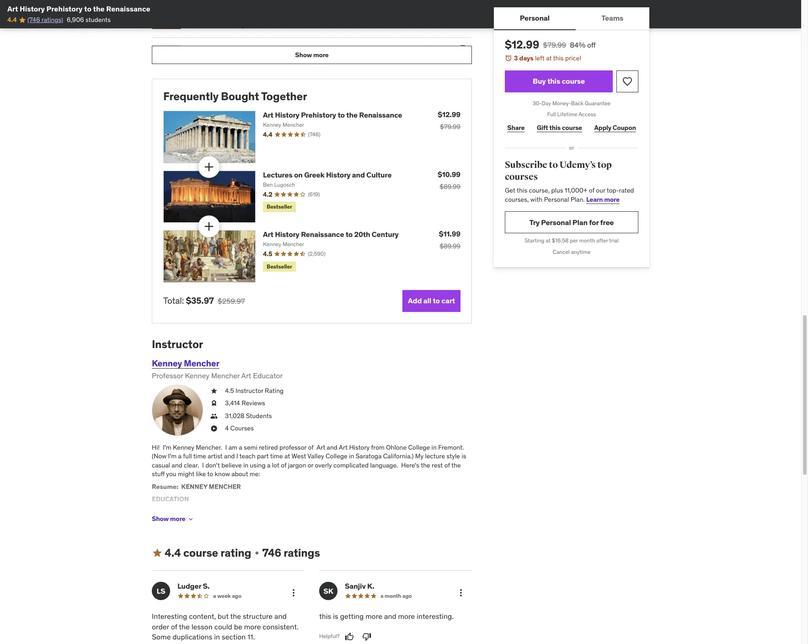 Task type: locate. For each thing, give the bounding box(es) containing it.
culture
[[288, 45, 314, 54], [367, 170, 392, 179]]

0 horizontal spatial 4.5
[[225, 387, 234, 395]]

1 horizontal spatial i
[[225, 443, 227, 452]]

lectures on greek history and culture link up (619)
[[263, 170, 392, 179]]

0 vertical spatial course
[[562, 76, 585, 86]]

1 horizontal spatial $79.99
[[543, 40, 567, 49]]

1 vertical spatial $12.99
[[438, 110, 461, 119]]

$12.99 $79.99
[[438, 110, 461, 131]]

try personal plan for free
[[530, 218, 614, 227]]

a right am
[[239, 443, 242, 452]]

xsmall image left 4
[[211, 424, 218, 433]]

i'm right (now
[[168, 452, 177, 461]]

1 vertical spatial 4.4
[[263, 130, 273, 139]]

0 horizontal spatial prehistory
[[46, 4, 83, 13]]

$79.99 inside $12.99 $79.99
[[440, 123, 461, 131]]

0 vertical spatial 4.5
[[263, 250, 272, 258]]

1 vertical spatial show more button
[[152, 510, 195, 528]]

personal up $12.99 $79.99 84% off
[[520, 13, 550, 23]]

0 vertical spatial xsmall image
[[211, 387, 218, 396]]

1 horizontal spatial 4.5
[[263, 250, 272, 258]]

college up my at the right of the page
[[409, 443, 430, 452]]

of left our
[[589, 186, 595, 195]]

0 vertical spatial show
[[295, 51, 312, 59]]

greek inside 'lectures on greek history and culture ben lugosch'
[[304, 170, 325, 179]]

6,906 students
[[67, 16, 111, 24]]

this inside gift this course link
[[550, 123, 561, 132]]

course inside button
[[562, 76, 585, 86]]

to inside art history renaissance to 20th century kenney mencher
[[346, 230, 353, 239]]

0 horizontal spatial 4.2
[[263, 190, 273, 198]]

0 vertical spatial personal
[[520, 13, 550, 23]]

4 courses
[[225, 424, 254, 433]]

interesting
[[152, 612, 187, 621]]

i up "like" at the left bottom of the page
[[202, 461, 204, 469]]

4.4 left (746
[[7, 16, 17, 24]]

culture for lectures on greek history and culture ben lugosch
[[367, 170, 392, 179]]

course down lifetime at the right top of the page
[[562, 123, 583, 132]]

course up s.
[[183, 546, 218, 560]]

1 vertical spatial at
[[546, 237, 551, 244]]

on down hours on the top of the page
[[216, 45, 225, 54]]

1 horizontal spatial on
[[294, 170, 303, 179]]

2 bestseller from the top
[[267, 263, 292, 270]]

1 vertical spatial $79.99
[[440, 123, 461, 131]]

the
[[93, 4, 105, 13], [347, 110, 358, 119], [421, 461, 431, 469], [452, 461, 461, 469], [230, 612, 241, 621], [179, 622, 190, 632]]

lectures for lectures on greek history and culture ben lugosch
[[263, 170, 293, 179]]

of right lot
[[281, 461, 287, 469]]

of right university at the bottom left of the page
[[216, 508, 221, 516]]

0 horizontal spatial time
[[194, 452, 206, 461]]

$89.99 inside $10.99 $89.99
[[440, 182, 461, 191]]

for
[[590, 218, 599, 227]]

full
[[548, 111, 556, 118]]

this
[[554, 54, 564, 62], [548, 76, 561, 86], [550, 123, 561, 132], [517, 186, 528, 195], [320, 612, 332, 621]]

guarantee
[[585, 100, 611, 106]]

personal
[[520, 13, 550, 23], [545, 195, 570, 204], [542, 218, 571, 227]]

2 vertical spatial personal
[[542, 218, 571, 227]]

0 vertical spatial $10.99
[[427, 44, 447, 53]]

4.4 for (746 ratings)
[[7, 16, 17, 24]]

20th
[[355, 230, 371, 239]]

xsmall image
[[211, 387, 218, 396], [211, 399, 218, 408]]

0 vertical spatial prehistory
[[46, 4, 83, 13]]

1 horizontal spatial instructor
[[236, 387, 264, 395]]

culture inside 'link'
[[288, 45, 314, 54]]

0 horizontal spatial on
[[216, 45, 225, 54]]

share
[[508, 123, 525, 132]]

fremont.
[[439, 443, 464, 452]]

in up complicated
[[349, 452, 354, 461]]

kenney
[[263, 121, 282, 128], [263, 241, 282, 248], [152, 358, 182, 369], [185, 371, 210, 380], [173, 443, 195, 452]]

1 vertical spatial $10.99
[[438, 170, 461, 179]]

renaissance inside art history prehistory to the renaissance kenney mencher
[[359, 110, 403, 119]]

cincinnati, left mfa
[[255, 508, 285, 516]]

1 vertical spatial xsmall image
[[211, 399, 218, 408]]

0 horizontal spatial $12.99
[[438, 110, 461, 119]]

tab list
[[494, 7, 650, 30]]

2 cincinnati, from the left
[[255, 508, 285, 516]]

month up anytime
[[580, 237, 596, 244]]

show
[[295, 51, 312, 59], [152, 515, 169, 523]]

30-day money-back guarantee full lifetime access
[[533, 100, 611, 118]]

$79.99 inside $12.99 $79.99 84% off
[[543, 40, 567, 49]]

0 vertical spatial month
[[580, 237, 596, 244]]

of right rest
[[445, 461, 450, 469]]

sanjiv k.
[[345, 582, 375, 591]]

0 horizontal spatial lectures
[[185, 45, 215, 54]]

this inside 'buy this course' button
[[548, 76, 561, 86]]

getting
[[340, 612, 364, 621]]

greek inside the lectures on greek history and culture 'link'
[[226, 45, 247, 54]]

greek for lectures on greek history and culture
[[226, 45, 247, 54]]

kenney mencher professor kenney mencher art educator
[[152, 358, 283, 380]]

time right full
[[194, 452, 206, 461]]

of down interesting
[[171, 622, 177, 632]]

art history prehistory to the renaissance
[[7, 4, 150, 13]]

might
[[178, 470, 195, 478]]

1 horizontal spatial renaissance
[[301, 230, 344, 239]]

4.4 down together
[[263, 130, 273, 139]]

renaissance
[[106, 4, 150, 13], [359, 110, 403, 119], [301, 230, 344, 239]]

1 vertical spatial $89.99
[[440, 242, 461, 250]]

at inside 'hi!  i'm kenney mencher.  i am a semi retired professor of  art and art history from ohlone college in fremont. (now i'm a full time artist and i teach part time at west valley college in saratoga california.) my lecture style is casual and clear.  i don't believe in using a lot of jargon or overly complicated language.  here's the rest of the stuff you might like to know about me: resume:  kenney mencher education 1993-1995  university of cincinnati, cincinnati, oh  mfa painting'
[[285, 452, 290, 461]]

prehistory up 6,906
[[46, 4, 83, 13]]

lectures down 3.5
[[185, 45, 215, 54]]

xsmall image
[[378, 45, 385, 53], [211, 412, 218, 421], [211, 424, 218, 433], [187, 516, 195, 523], [253, 550, 261, 557]]

$10.99 for $10.99 $89.99
[[438, 170, 461, 179]]

11.
[[248, 633, 255, 642]]

to inside subscribe to udemy's top courses
[[549, 159, 558, 171]]

1 vertical spatial 4.2
[[263, 190, 273, 198]]

$16.58
[[552, 237, 569, 244]]

0 horizontal spatial show
[[152, 515, 169, 523]]

week
[[217, 593, 231, 600]]

xsmall image left 5,031
[[378, 45, 385, 53]]

history inside 'link'
[[248, 45, 273, 54]]

0 vertical spatial lectures on greek history and culture link
[[185, 45, 328, 54]]

courses
[[231, 424, 254, 433]]

i'm
[[163, 443, 172, 452], [168, 452, 177, 461]]

lectures inside 'link'
[[185, 45, 215, 54]]

to inside art history prehistory to the renaissance kenney mencher
[[338, 110, 345, 119]]

college up overly
[[326, 452, 348, 461]]

2 horizontal spatial renaissance
[[359, 110, 403, 119]]

days
[[520, 54, 534, 62]]

1 $89.99 from the top
[[440, 182, 461, 191]]

0 horizontal spatial $79.99
[[440, 123, 461, 131]]

personal inside try personal plan for free link
[[542, 218, 571, 227]]

1 vertical spatial greek
[[304, 170, 325, 179]]

at down "professor"
[[285, 452, 290, 461]]

mencher inside art history renaissance to 20th century kenney mencher
[[283, 241, 304, 248]]

greek down hours on the top of the page
[[226, 45, 247, 54]]

2 horizontal spatial 4.4
[[263, 130, 273, 139]]

lecture
[[425, 452, 445, 461]]

instructor up 'kenney mencher' 'link' at the left bottom of page
[[152, 337, 203, 351]]

cancel
[[553, 249, 570, 256]]

0 horizontal spatial or
[[308, 461, 314, 469]]

0 vertical spatial on
[[216, 45, 225, 54]]

on up lugosch
[[294, 170, 303, 179]]

frequently
[[163, 89, 219, 104]]

kenney mencher image
[[152, 385, 203, 436]]

lugosch
[[274, 181, 295, 188]]

0 horizontal spatial renaissance
[[106, 4, 150, 13]]

2 horizontal spatial i
[[237, 452, 238, 461]]

prehistory inside art history prehistory to the renaissance kenney mencher
[[301, 110, 336, 119]]

is right style on the bottom right
[[462, 452, 467, 461]]

retired
[[259, 443, 278, 452]]

personal inside personal button
[[520, 13, 550, 23]]

xsmall image left 3,414
[[211, 399, 218, 408]]

kenney inside art history prehistory to the renaissance kenney mencher
[[263, 121, 282, 128]]

0 vertical spatial at
[[547, 54, 552, 62]]

0 vertical spatial 4.4
[[7, 16, 17, 24]]

a week ago
[[213, 593, 242, 600]]

personal up $16.58
[[542, 218, 571, 227]]

0 horizontal spatial i
[[202, 461, 204, 469]]

84%
[[571, 40, 586, 49]]

college
[[409, 443, 430, 452], [326, 452, 348, 461]]

6,906
[[67, 16, 84, 24]]

1 vertical spatial is
[[333, 612, 339, 621]]

1 horizontal spatial cincinnati,
[[255, 508, 285, 516]]

month up this is getting more and more interesting.
[[385, 593, 402, 600]]

cincinnati,
[[223, 508, 253, 516], [255, 508, 285, 516]]

is left getting
[[333, 612, 339, 621]]

at left $16.58
[[546, 237, 551, 244]]

lot
[[272, 461, 280, 469]]

mark review by sanjiv k. as helpful image
[[345, 632, 354, 642]]

1993-
[[152, 508, 169, 516]]

time
[[194, 452, 206, 461], [270, 452, 283, 461]]

on
[[216, 45, 225, 54], [294, 170, 303, 179]]

1 show more button from the top
[[152, 46, 472, 64]]

1 vertical spatial i
[[237, 452, 238, 461]]

valley
[[308, 452, 324, 461]]

0 vertical spatial show more button
[[152, 46, 472, 64]]

cincinnati, down mencher
[[223, 508, 253, 516]]

1 xsmall image from the top
[[211, 387, 218, 396]]

1 horizontal spatial show more
[[295, 51, 329, 59]]

course up the back
[[562, 76, 585, 86]]

0 vertical spatial $89.99
[[440, 182, 461, 191]]

plus
[[552, 186, 564, 195]]

2 ago from the left
[[403, 593, 412, 600]]

at
[[547, 54, 552, 62], [546, 237, 551, 244], [285, 452, 290, 461]]

interesting content, but the structure and order of the lesson could be more consistent. some duplications in section 11.
[[152, 612, 299, 642]]

at right left
[[547, 54, 552, 62]]

1 ago from the left
[[232, 593, 242, 600]]

bought
[[221, 89, 259, 104]]

ratings)
[[42, 16, 63, 24]]

i'm up (now
[[163, 443, 172, 452]]

2 vertical spatial renaissance
[[301, 230, 344, 239]]

1 vertical spatial on
[[294, 170, 303, 179]]

0 horizontal spatial 4.4
[[7, 16, 17, 24]]

with
[[531, 195, 543, 204]]

0 horizontal spatial ago
[[232, 593, 242, 600]]

i
[[225, 443, 227, 452], [237, 452, 238, 461], [202, 461, 204, 469]]

history inside art history renaissance to 20th century kenney mencher
[[275, 230, 300, 239]]

lectures on greek history and culture link down 'updated 7/2023'
[[185, 45, 328, 54]]

greek
[[226, 45, 247, 54], [304, 170, 325, 179]]

1 vertical spatial prehistory
[[301, 110, 336, 119]]

1 horizontal spatial 4.2
[[339, 45, 349, 53]]

culture inside 'lectures on greek history and culture ben lugosch'
[[367, 170, 392, 179]]

3
[[514, 54, 518, 62]]

xsmall image left 31,028
[[211, 412, 218, 421]]

0 vertical spatial is
[[462, 452, 467, 461]]

on inside 'link'
[[216, 45, 225, 54]]

courses
[[505, 171, 538, 182]]

history inside 'lectures on greek history and culture ben lugosch'
[[326, 170, 351, 179]]

saratoga
[[356, 452, 382, 461]]

1 horizontal spatial $12.99
[[505, 38, 540, 52]]

this left price!
[[554, 54, 564, 62]]

1 horizontal spatial month
[[580, 237, 596, 244]]

0 vertical spatial bestseller
[[267, 203, 292, 210]]

or up udemy's
[[570, 144, 575, 151]]

or down the valley
[[308, 461, 314, 469]]

bestseller
[[267, 203, 292, 210], [267, 263, 292, 270]]

overly
[[315, 461, 332, 469]]

ago right week
[[232, 593, 242, 600]]

show more
[[295, 51, 329, 59], [152, 515, 186, 523]]

mencher inside art history prehistory to the renaissance kenney mencher
[[283, 121, 304, 128]]

1 vertical spatial renaissance
[[359, 110, 403, 119]]

greek up (619)
[[304, 170, 325, 179]]

1 vertical spatial bestseller
[[267, 263, 292, 270]]

in inside interesting content, but the structure and order of the lesson could be more consistent. some duplications in section 11.
[[214, 633, 220, 642]]

2 $89.99 from the top
[[440, 242, 461, 250]]

0 vertical spatial $79.99
[[543, 40, 567, 49]]

0 vertical spatial college
[[409, 443, 430, 452]]

helpful?
[[320, 633, 340, 640]]

$89.99 inside $11.99 $89.99
[[440, 242, 461, 250]]

art
[[7, 4, 18, 13], [263, 110, 274, 119], [263, 230, 274, 239], [242, 371, 251, 380], [317, 443, 326, 452], [339, 443, 348, 452]]

on for lectures on greek history and culture
[[216, 45, 225, 54]]

xsmall image for 5,031
[[378, 45, 385, 53]]

this right the gift
[[550, 123, 561, 132]]

on inside 'lectures on greek history and culture ben lugosch'
[[294, 170, 303, 179]]

is inside 'hi!  i'm kenney mencher.  i am a semi retired professor of  art and art history from ohlone college in fremont. (now i'm a full time artist and i teach part time at west valley college in saratoga california.) my lecture style is casual and clear.  i don't believe in using a lot of jargon or overly complicated language.  here's the rest of the stuff you might like to know about me: resume:  kenney mencher education 1993-1995  university of cincinnati, cincinnati, oh  mfa painting'
[[462, 452, 467, 461]]

0 vertical spatial $12.99
[[505, 38, 540, 52]]

lifetime
[[558, 111, 578, 118]]

xsmall image down the kenney mencher professor kenney mencher art educator
[[211, 387, 218, 396]]

learn more link
[[587, 195, 620, 204]]

additional actions for review by ludger s. image
[[288, 588, 299, 599]]

$79.99 for $12.99 $79.99
[[440, 123, 461, 131]]

apply coupon
[[595, 123, 637, 132]]

our
[[597, 186, 606, 195]]

or
[[570, 144, 575, 151], [308, 461, 314, 469]]

1 vertical spatial culture
[[367, 170, 392, 179]]

1 horizontal spatial college
[[409, 443, 430, 452]]

1 horizontal spatial show
[[295, 51, 312, 59]]

0 vertical spatial renaissance
[[106, 4, 150, 13]]

is
[[462, 452, 467, 461], [333, 612, 339, 621]]

mark review by sanjiv k. as unhelpful image
[[362, 632, 371, 642]]

1 vertical spatial 4.5
[[225, 387, 234, 395]]

course for buy this course
[[562, 76, 585, 86]]

3,414
[[225, 399, 240, 407]]

1 horizontal spatial prehistory
[[301, 110, 336, 119]]

course for gift this course
[[562, 123, 583, 132]]

0 vertical spatial culture
[[288, 45, 314, 54]]

4.5 for 4.5 instructor rating
[[225, 387, 234, 395]]

1 horizontal spatial time
[[270, 452, 283, 461]]

this up 'courses,'
[[517, 186, 528, 195]]

$89.99 for $10.99
[[440, 182, 461, 191]]

content,
[[189, 612, 216, 621]]

i left am
[[225, 443, 227, 452]]

ludger
[[178, 582, 201, 591]]

cart
[[442, 296, 455, 305]]

wishlist image
[[623, 76, 634, 87]]

4.4
[[7, 16, 17, 24], [263, 130, 273, 139], [165, 546, 181, 560]]

this right the buy
[[548, 76, 561, 86]]

rating
[[265, 387, 284, 395]]

0 horizontal spatial greek
[[226, 45, 247, 54]]

0 horizontal spatial culture
[[288, 45, 314, 54]]

add all to cart button
[[403, 290, 461, 312]]

prehistory up (746) at the left of page
[[301, 110, 336, 119]]

painting
[[313, 508, 337, 516]]

and inside 'lectures on greek history and culture ben lugosch'
[[352, 170, 365, 179]]

1 cincinnati, from the left
[[223, 508, 253, 516]]

$89.99 for $11.99
[[440, 242, 461, 250]]

personal down plus
[[545, 195, 570, 204]]

1 vertical spatial lectures
[[263, 170, 293, 179]]

time up lot
[[270, 452, 283, 461]]

0 horizontal spatial college
[[326, 452, 348, 461]]

top
[[598, 159, 612, 171]]

and inside 'link'
[[274, 45, 287, 54]]

1 bestseller from the top
[[267, 203, 292, 210]]

1 vertical spatial month
[[385, 593, 402, 600]]

prehistory for art history prehistory to the renaissance kenney mencher
[[301, 110, 336, 119]]

2 vertical spatial at
[[285, 452, 290, 461]]

1 horizontal spatial ago
[[403, 593, 412, 600]]

0 vertical spatial greek
[[226, 45, 247, 54]]

0 horizontal spatial show more
[[152, 515, 186, 523]]

gift this course link
[[535, 119, 585, 137]]

0 vertical spatial or
[[570, 144, 575, 151]]

lectures up lugosch
[[263, 170, 293, 179]]

and inside interesting content, but the structure and order of the lesson could be more consistent. some duplications in section 11.
[[275, 612, 287, 621]]

in down teach
[[244, 461, 249, 469]]

instructor up reviews
[[236, 387, 264, 395]]

lectures inside 'lectures on greek history and culture ben lugosch'
[[263, 170, 293, 179]]

know
[[215, 470, 230, 478]]

1 vertical spatial personal
[[545, 195, 570, 204]]

2 vertical spatial 4.4
[[165, 546, 181, 560]]

a up this is getting more and more interesting.
[[381, 593, 384, 600]]

hi!  i'm kenney mencher.  i am a semi retired professor of  art and art history from ohlone college in fremont. (now i'm a full time artist and i teach part time at west valley college in saratoga california.) my lecture style is casual and clear.  i don't believe in using a lot of jargon or overly complicated language.  here's the rest of the stuff you might like to know about me: resume:  kenney mencher education 1993-1995  university of cincinnati, cincinnati, oh  mfa painting
[[152, 443, 467, 516]]

sanjiv
[[345, 582, 366, 591]]

updated
[[238, 21, 262, 29]]

2 xsmall image from the top
[[211, 399, 218, 408]]

sk
[[324, 587, 334, 596]]

4.4 right medium image
[[165, 546, 181, 560]]

apply
[[595, 123, 612, 132]]

i down am
[[237, 452, 238, 461]]

1 vertical spatial or
[[308, 461, 314, 469]]

619 reviews element
[[308, 191, 320, 198]]

1 horizontal spatial is
[[462, 452, 467, 461]]

ago up this is getting more and more interesting.
[[403, 593, 412, 600]]

this inside get this course, plus 11,000+ of our top-rated courses, with personal plan.
[[517, 186, 528, 195]]

believe
[[222, 461, 242, 469]]

xsmall image down education
[[187, 516, 195, 523]]

in down could
[[214, 633, 220, 642]]



Task type: vqa. For each thing, say whether or not it's contained in the screenshot.
all (0)
no



Task type: describe. For each thing, give the bounding box(es) containing it.
746 reviews element
[[308, 131, 321, 139]]

$12.99 for $12.99 $79.99 84% off
[[505, 38, 540, 52]]

xsmall image left 746
[[253, 550, 261, 557]]

bestseller for art
[[267, 263, 292, 270]]

4.4 for (746)
[[263, 130, 273, 139]]

don't
[[206, 461, 220, 469]]

in up lecture
[[432, 443, 437, 452]]

gift
[[537, 123, 549, 132]]

money-
[[553, 100, 572, 106]]

teams button
[[576, 7, 650, 29]]

lectures on greek history and culture
[[185, 45, 314, 54]]

7/2023
[[264, 21, 285, 29]]

professor
[[152, 371, 183, 380]]

semi
[[244, 443, 258, 452]]

xsmall image for 4 courses
[[211, 424, 218, 433]]

interesting.
[[417, 612, 454, 621]]

bestseller for lectures
[[267, 203, 292, 210]]

5,031
[[387, 45, 403, 54]]

subscribe
[[505, 159, 548, 171]]

art inside art history renaissance to 20th century kenney mencher
[[263, 230, 274, 239]]

kenney inside 'hi!  i'm kenney mencher.  i am a semi retired professor of  art and art history from ohlone college in fremont. (now i'm a full time artist and i teach part time at west valley college in saratoga california.) my lecture style is casual and clear.  i don't believe in using a lot of jargon or overly complicated language.  here's the rest of the stuff you might like to know about me: resume:  kenney mencher education 1993-1995  university of cincinnati, cincinnati, oh  mfa painting'
[[173, 443, 195, 452]]

at inside starting at $16.58 per month after trial cancel anytime
[[546, 237, 551, 244]]

746
[[263, 546, 282, 560]]

2 show more button from the top
[[152, 510, 195, 528]]

a left lot
[[267, 461, 271, 469]]

1 horizontal spatial or
[[570, 144, 575, 151]]

free
[[601, 218, 614, 227]]

of inside get this course, plus 11,000+ of our top-rated courses, with personal plan.
[[589, 186, 595, 195]]

history inside art history prehistory to the renaissance kenney mencher
[[275, 110, 300, 119]]

courses,
[[505, 195, 529, 204]]

back
[[572, 100, 584, 106]]

personal inside get this course, plus 11,000+ of our top-rated courses, with personal plan.
[[545, 195, 570, 204]]

day
[[542, 100, 552, 106]]

this up helpful?
[[320, 612, 332, 621]]

1 vertical spatial college
[[326, 452, 348, 461]]

3.5
[[189, 21, 198, 29]]

2 time from the left
[[270, 452, 283, 461]]

gift this course
[[537, 123, 583, 132]]

mfa
[[299, 508, 312, 516]]

$12.99 for $12.99 $79.99
[[438, 110, 461, 119]]

to inside 'hi!  i'm kenney mencher.  i am a semi retired professor of  art and art history from ohlone college in fremont. (now i'm a full time artist and i teach part time at west valley college in saratoga california.) my lecture style is casual and clear.  i don't believe in using a lot of jargon or overly complicated language.  here's the rest of the stuff you might like to know about me: resume:  kenney mencher education 1993-1995  university of cincinnati, cincinnati, oh  mfa painting'
[[208, 470, 213, 478]]

11,000+
[[565, 186, 588, 195]]

31,028
[[225, 412, 245, 420]]

30-
[[533, 100, 542, 106]]

get this course, plus 11,000+ of our top-rated courses, with personal plan.
[[505, 186, 635, 204]]

learn
[[587, 195, 603, 204]]

consistent.
[[263, 622, 299, 632]]

0 vertical spatial instructor
[[152, 337, 203, 351]]

0 vertical spatial 4.2
[[339, 45, 349, 53]]

more inside interesting content, but the structure and order of the lesson could be more consistent. some duplications in section 11.
[[244, 622, 261, 632]]

ago for and
[[403, 593, 412, 600]]

$10.99 for $10.99
[[427, 44, 447, 53]]

1 vertical spatial instructor
[[236, 387, 264, 395]]

prehistory for art history prehistory to the renaissance
[[46, 4, 83, 13]]

art history prehistory to the renaissance kenney mencher
[[263, 110, 403, 128]]

k.
[[368, 582, 375, 591]]

0 horizontal spatial month
[[385, 593, 402, 600]]

1 vertical spatial show
[[152, 515, 169, 523]]

per
[[570, 237, 578, 244]]

0 vertical spatial show more
[[295, 51, 329, 59]]

lectures on greek history and culture ben lugosch
[[263, 170, 392, 188]]

artist
[[208, 452, 223, 461]]

the inside art history prehistory to the renaissance kenney mencher
[[347, 110, 358, 119]]

1 vertical spatial lectures on greek history and culture link
[[263, 170, 392, 179]]

alarm image
[[505, 54, 513, 62]]

746 ratings
[[263, 546, 320, 560]]

course,
[[529, 186, 550, 195]]

part
[[257, 452, 269, 461]]

$12.99 $79.99 84% off
[[505, 38, 596, 52]]

like
[[196, 470, 206, 478]]

california.)
[[383, 452, 414, 461]]

frequently bought together
[[163, 89, 307, 104]]

2 vertical spatial i
[[202, 461, 204, 469]]

0 vertical spatial i
[[225, 443, 227, 452]]

century
[[372, 230, 399, 239]]

buy
[[533, 76, 546, 86]]

ls
[[157, 587, 165, 596]]

ben
[[263, 181, 273, 188]]

(746)
[[308, 131, 321, 138]]

culture for lectures on greek history and culture
[[288, 45, 314, 54]]

$10.99 $89.99
[[438, 170, 461, 191]]

rating
[[221, 546, 252, 560]]

reviews
[[242, 399, 265, 407]]

trial
[[610, 237, 619, 244]]

art inside art history prehistory to the renaissance kenney mencher
[[263, 110, 274, 119]]

art history prehistory to the renaissance link
[[263, 110, 403, 119]]

1 horizontal spatial 4.4
[[165, 546, 181, 560]]

on for lectures on greek history and culture ben lugosch
[[294, 170, 303, 179]]

medium image
[[152, 548, 163, 559]]

ago for structure
[[232, 593, 242, 600]]

a month ago
[[381, 593, 412, 600]]

top-
[[607, 186, 620, 195]]

a left full
[[178, 452, 182, 461]]

rated
[[620, 186, 635, 195]]

art history renaissance to 20th century link
[[263, 230, 399, 239]]

tab list containing personal
[[494, 7, 650, 30]]

anytime
[[572, 249, 591, 256]]

or inside 'hi!  i'm kenney mencher.  i am a semi retired professor of  art and art history from ohlone college in fremont. (now i'm a full time artist and i teach part time at west valley college in saratoga california.) my lecture style is casual and clear.  i don't believe in using a lot of jargon or overly complicated language.  here's the rest of the stuff you might like to know about me: resume:  kenney mencher education 1993-1995  university of cincinnati, cincinnati, oh  mfa painting'
[[308, 461, 314, 469]]

0 vertical spatial i'm
[[163, 443, 172, 452]]

updated 7/2023
[[238, 21, 285, 29]]

additional actions for review by sanjiv k. image
[[456, 588, 467, 599]]

(746 ratings)
[[27, 16, 63, 24]]

xsmall image for 31,028 students
[[211, 412, 218, 421]]

3.5 total hours
[[189, 21, 233, 29]]

be
[[234, 622, 242, 632]]

art inside the kenney mencher professor kenney mencher art educator
[[242, 371, 251, 380]]

off
[[588, 40, 596, 49]]

hours
[[215, 21, 233, 29]]

personal button
[[494, 7, 576, 29]]

this for buy
[[548, 76, 561, 86]]

educator
[[253, 371, 283, 380]]

teams
[[602, 13, 624, 23]]

of inside interesting content, but the structure and order of the lesson could be more consistent. some duplications in section 11.
[[171, 622, 177, 632]]

$79.99 for $12.99 $79.99 84% off
[[543, 40, 567, 49]]

xsmall image for 3,414 reviews
[[211, 399, 218, 408]]

to inside button
[[433, 296, 440, 305]]

2590 reviews element
[[308, 250, 326, 258]]

$11.99
[[439, 229, 461, 238]]

2 vertical spatial course
[[183, 546, 218, 560]]

could
[[215, 622, 232, 632]]

rest
[[432, 461, 443, 469]]

(619)
[[308, 191, 320, 198]]

1 vertical spatial show more
[[152, 515, 186, 523]]

history inside 'hi!  i'm kenney mencher.  i am a semi retired professor of  art and art history from ohlone college in fremont. (now i'm a full time artist and i teach part time at west valley college in saratoga california.) my lecture style is casual and clear.  i don't believe in using a lot of jargon or overly complicated language.  here's the rest of the stuff you might like to know about me: resume:  kenney mencher education 1993-1995  university of cincinnati, cincinnati, oh  mfa painting'
[[349, 443, 370, 452]]

3,414 reviews
[[225, 399, 265, 407]]

1 vertical spatial i'm
[[168, 452, 177, 461]]

students
[[246, 412, 272, 420]]

order
[[152, 622, 169, 632]]

professor
[[280, 443, 307, 452]]

style
[[447, 452, 460, 461]]

lectures for lectures on greek history and culture
[[185, 45, 215, 54]]

total: $35.97 $259.97
[[163, 295, 245, 306]]

xsmall image for 4.5 instructor rating
[[211, 387, 218, 396]]

after
[[597, 237, 609, 244]]

(now
[[152, 452, 167, 461]]

this for gift
[[550, 123, 561, 132]]

month inside starting at $16.58 per month after trial cancel anytime
[[580, 237, 596, 244]]

students
[[86, 16, 111, 24]]

total
[[199, 21, 214, 29]]

renaissance for art history prehistory to the renaissance kenney mencher
[[359, 110, 403, 119]]

this is getting more and more interesting.
[[320, 612, 454, 621]]

greek for lectures on greek history and culture ben lugosch
[[304, 170, 325, 179]]

ludger s.
[[178, 582, 210, 591]]

add
[[408, 296, 422, 305]]

renaissance inside art history renaissance to 20th century kenney mencher
[[301, 230, 344, 239]]

west
[[292, 452, 306, 461]]

1 time from the left
[[194, 452, 206, 461]]

this for get
[[517, 186, 528, 195]]

ohlone
[[386, 443, 407, 452]]

from
[[371, 443, 385, 452]]

renaissance for art history prehistory to the renaissance
[[106, 4, 150, 13]]

a left week
[[213, 593, 216, 600]]

4.5 for 4.5
[[263, 250, 272, 258]]

kenney inside art history renaissance to 20th century kenney mencher
[[263, 241, 282, 248]]

plan
[[573, 218, 588, 227]]

ratings
[[284, 546, 320, 560]]



